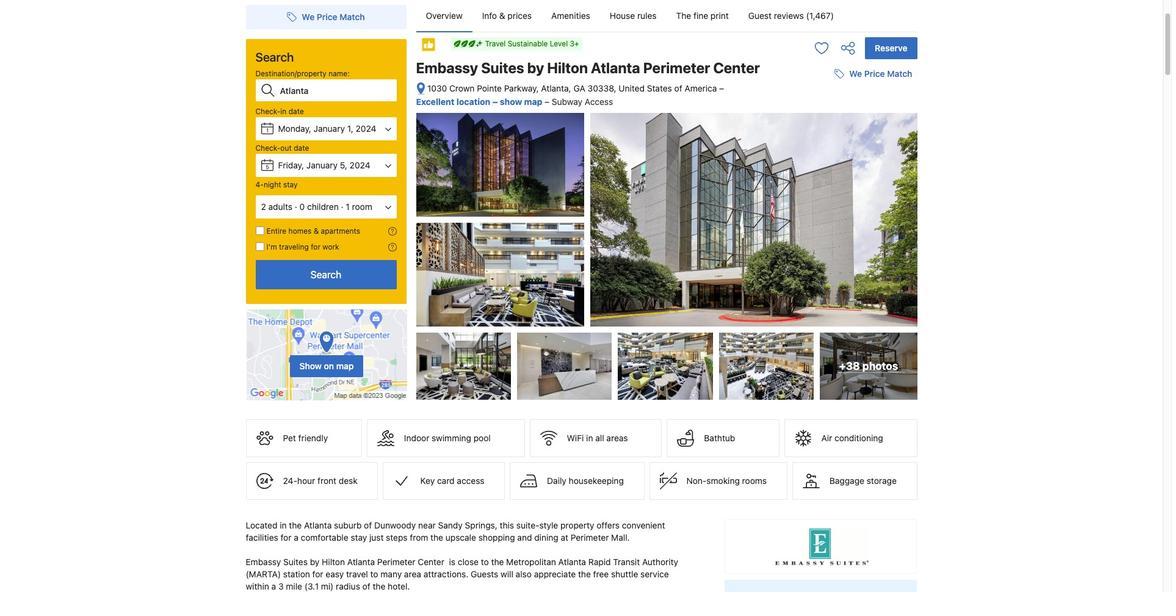 Task type: describe. For each thing, give the bounding box(es) containing it.
guests
[[471, 569, 499, 580]]

in for check-
[[281, 107, 287, 116]]

we'll show you stays where you can have the entire place to yourself image
[[388, 227, 397, 236]]

scored 9.0 element
[[886, 265, 905, 284]]

1 vertical spatial excellent
[[764, 269, 802, 279]]

match inside search section
[[340, 12, 365, 22]]

price inside search section
[[317, 12, 338, 22]]

& inside search section
[[314, 227, 319, 236]]

key
[[420, 476, 435, 486]]

style
[[540, 520, 558, 531]]

map inside 1030 crown pointe parkway, atlanta, ga 30338, united states of america – excellent location – show map – subway access
[[524, 96, 543, 107]]

destination/property
[[256, 69, 327, 78]]

reviews inside 'very good 1,467 reviews'
[[855, 138, 881, 147]]

of inside breakfast was very good, lot of choices. rooms large, bed a little uncomfortable. loved the shuttle service.
[[876, 164, 883, 174]]

traveling
[[279, 242, 309, 252]]

(1,467)
[[806, 10, 834, 21]]

daily
[[547, 476, 567, 486]]

attractions.
[[424, 569, 469, 580]]

1 vertical spatial a
[[294, 533, 299, 543]]

monday, january 1, 2024
[[278, 123, 377, 134]]

bathtub button
[[667, 420, 780, 458]]

travel sustainable level 3+
[[485, 39, 579, 48]]

prices
[[508, 10, 532, 21]]

the fine print
[[676, 10, 729, 21]]

entire homes & apartments
[[267, 227, 360, 236]]

very good 1,467 reviews
[[833, 127, 881, 147]]

reserve button
[[866, 37, 918, 59]]

0 vertical spatial reviews
[[774, 10, 804, 21]]

destination/property name:
[[256, 69, 350, 78]]

info & prices
[[482, 10, 532, 21]]

1 horizontal spatial price
[[865, 68, 885, 79]]

easy
[[326, 569, 344, 580]]

steps
[[386, 533, 408, 543]]

center inside located in the atlanta suburb of dunwoody near sandy springs, this suite-style property offers convenient facilities for a comfortable stay just steps from the upscale shopping and dining at perimeter mall. embassy suites by hilton atlanta perimeter center  is close to the metropolitan atlanta rapid transit authority (marta) station for easy travel to many area attractions. guests will also appreciate the free shuttle service within a 3 mile (3.1 mi) radius of the ho
[[418, 557, 445, 567]]

print
[[711, 10, 729, 21]]

atlanta up 'travel'
[[347, 557, 375, 567]]

bathtub
[[704, 433, 736, 443]]

shopping
[[479, 533, 515, 543]]

wifi in all areas
[[567, 433, 628, 443]]

date for check-in date
[[289, 107, 304, 116]]

for inside search section
[[311, 242, 321, 252]]

access
[[457, 476, 485, 486]]

if you select this option, we'll show you popular business travel features like breakfast, wifi and free parking. image
[[388, 243, 397, 252]]

0 vertical spatial 1
[[266, 127, 269, 134]]

hour
[[297, 476, 315, 486]]

excellent inside 1030 crown pointe parkway, atlanta, ga 30338, united states of america – excellent location – show map – subway access
[[416, 96, 455, 107]]

rated very good element
[[764, 125, 881, 140]]

1,
[[347, 123, 353, 134]]

the left free
[[578, 569, 591, 580]]

check-out date
[[256, 144, 309, 153]]

name:
[[329, 69, 350, 78]]

property
[[561, 520, 595, 531]]

1 vertical spatial united
[[811, 236, 834, 245]]

of inside 1030 crown pointe parkway, atlanta, ga 30338, united states of america – excellent location – show map – subway access
[[675, 83, 683, 93]]

mall.
[[611, 533, 630, 543]]

rapid
[[589, 557, 611, 567]]

wifi in all areas button
[[530, 420, 662, 458]]

5
[[266, 164, 269, 170]]

4-
[[256, 180, 264, 189]]

will
[[501, 569, 514, 580]]

breakfast was very good, lot of choices. rooms large, bed a little uncomfortable. loved the shuttle service.
[[769, 164, 891, 202]]

1 vertical spatial for
[[281, 533, 292, 543]]

1 horizontal spatial suites
[[481, 59, 524, 76]]

baggage storage button
[[793, 462, 918, 500]]

adults
[[268, 202, 293, 212]]

rules
[[638, 10, 657, 21]]

sustainable
[[508, 39, 548, 48]]

indoor swimming pool button
[[367, 420, 525, 458]]

the down many
[[373, 582, 386, 592]]

convenient
[[622, 520, 665, 531]]

1 vertical spatial to
[[370, 569, 378, 580]]

1 horizontal spatial states
[[836, 236, 858, 245]]

location!
[[804, 269, 841, 279]]

authority
[[642, 557, 679, 567]]

atlanta up appreciate
[[559, 557, 586, 567]]

scored 8.5 element
[[886, 127, 905, 147]]

the up will
[[491, 557, 504, 567]]

we inside search section
[[302, 12, 315, 22]]

night
[[264, 180, 281, 189]]

a inside breakfast was very good, lot of choices. rooms large, bed a little uncomfortable. loved the shuttle service.
[[869, 173, 873, 183]]

map inside search section
[[336, 361, 354, 371]]

rooms
[[802, 173, 827, 183]]

24-
[[283, 476, 297, 486]]

january for monday,
[[314, 123, 345, 134]]

near
[[418, 520, 436, 531]]

loved
[[827, 183, 849, 193]]

3
[[278, 582, 284, 592]]

areas
[[607, 433, 628, 443]]

daily housekeeping button
[[510, 462, 645, 500]]

2 horizontal spatial –
[[720, 83, 724, 93]]

we'll show you stays where you can have the entire place to yourself image
[[388, 227, 397, 236]]

2 adults · 0 children · 1 room button
[[256, 195, 397, 219]]

breakfast
[[769, 164, 804, 174]]

2 horizontal spatial perimeter
[[644, 59, 711, 76]]

dunwoody
[[374, 520, 416, 531]]

lillie
[[782, 236, 798, 245]]

overview
[[426, 10, 463, 21]]

2024 for monday, january 1, 2024
[[356, 123, 377, 134]]

the inside breakfast was very good, lot of choices. rooms large, bed a little uncomfortable. loved the shuttle service.
[[851, 183, 863, 193]]

8.5
[[888, 131, 903, 142]]

valign  initial image
[[421, 37, 436, 52]]

0 horizontal spatial –
[[493, 96, 498, 107]]

1 vertical spatial we
[[850, 68, 862, 79]]

non-
[[687, 476, 707, 486]]

friendly
[[298, 433, 328, 443]]

service
[[641, 569, 669, 580]]

just
[[370, 533, 384, 543]]

1030 crown pointe parkway, atlanta, ga 30338, united states of america – excellent location – show map – subway access
[[416, 83, 724, 107]]

housekeeping
[[569, 476, 624, 486]]

dining
[[535, 533, 559, 543]]

1 horizontal spatial match
[[888, 68, 913, 79]]

click to open map view image
[[416, 82, 425, 96]]

1030
[[428, 83, 447, 93]]

the
[[676, 10, 692, 21]]

mile
[[286, 582, 302, 592]]

good
[[857, 127, 881, 138]]

amenities
[[552, 10, 590, 21]]

1 horizontal spatial to
[[481, 557, 489, 567]]

embassy inside located in the atlanta suburb of dunwoody near sandy springs, this suite-style property offers convenient facilities for a comfortable stay just steps from the upscale shopping and dining at perimeter mall. embassy suites by hilton atlanta perimeter center  is close to the metropolitan atlanta rapid transit authority (marta) station for easy travel to many area attractions. guests will also appreciate the free shuttle service within a 3 mile (3.1 mi) radius of the ho
[[246, 557, 281, 567]]

suburb
[[334, 520, 362, 531]]

embassy suites by hilton atlanta perimeter center
[[416, 59, 760, 76]]

also
[[516, 569, 532, 580]]

comfortable
[[301, 533, 349, 543]]

1 inside the 2 adults · 0 children · 1 room "dropdown button"
[[346, 202, 350, 212]]

overview link
[[416, 0, 473, 32]]

mi)
[[321, 582, 334, 592]]

suite-
[[517, 520, 540, 531]]

0 horizontal spatial search
[[256, 50, 294, 64]]

front
[[318, 476, 337, 486]]

suites inside located in the atlanta suburb of dunwoody near sandy springs, this suite-style property offers convenient facilities for a comfortable stay just steps from the upscale shopping and dining at perimeter mall. embassy suites by hilton atlanta perimeter center  is close to the metropolitan atlanta rapid transit authority (marta) station for easy travel to many area attractions. guests will also appreciate the free shuttle service within a 3 mile (3.1 mi) radius of the ho
[[283, 557, 308, 567]]

0 horizontal spatial perimeter
[[377, 557, 416, 567]]

24-hour front desk button
[[246, 462, 378, 500]]

bed
[[852, 173, 866, 183]]

1 horizontal spatial hilton
[[547, 59, 588, 76]]

guest reviews (1,467) link
[[739, 0, 844, 32]]

travel
[[346, 569, 368, 580]]

key card access button
[[383, 462, 505, 500]]

i'm traveling for work
[[267, 242, 339, 252]]

large,
[[829, 173, 850, 183]]

embassy suites hotels image
[[776, 529, 869, 566]]

1 horizontal spatial perimeter
[[571, 533, 609, 543]]



Task type: vqa. For each thing, say whether or not it's contained in the screenshot.
STATES?
no



Task type: locate. For each thing, give the bounding box(es) containing it.
reviews right guest
[[774, 10, 804, 21]]

match down reserve 'button'
[[888, 68, 913, 79]]

search inside "button"
[[311, 269, 342, 280]]

1,467
[[834, 138, 853, 147]]

search section
[[241, 0, 411, 401]]

1 vertical spatial suites
[[283, 557, 308, 567]]

united right lillie
[[811, 236, 834, 245]]

2024
[[356, 123, 377, 134], [350, 160, 370, 170]]

entire
[[267, 227, 287, 236]]

0 vertical spatial shuttle
[[866, 183, 891, 193]]

1 vertical spatial search
[[311, 269, 342, 280]]

center down print
[[714, 59, 760, 76]]

free
[[593, 569, 609, 580]]

1 vertical spatial &
[[314, 227, 319, 236]]

0 vertical spatial perimeter
[[644, 59, 711, 76]]

0 vertical spatial we price match
[[302, 12, 365, 22]]

map right on
[[336, 361, 354, 371]]

a right bed
[[869, 173, 873, 183]]

0 vertical spatial in
[[281, 107, 287, 116]]

guest reviews (1,467)
[[749, 10, 834, 21]]

suites up 'station'
[[283, 557, 308, 567]]

to left many
[[370, 569, 378, 580]]

1 · from the left
[[295, 202, 297, 212]]

0 horizontal spatial by
[[310, 557, 320, 567]]

reserve
[[875, 43, 908, 53]]

many
[[381, 569, 402, 580]]

1 horizontal spatial ·
[[341, 202, 344, 212]]

match up name:
[[340, 12, 365, 22]]

the up comfortable
[[289, 520, 302, 531]]

1 horizontal spatial stay
[[351, 533, 367, 543]]

2 vertical spatial in
[[280, 520, 287, 531]]

we price match up name:
[[302, 12, 365, 22]]

1 horizontal spatial –
[[545, 96, 550, 107]]

to up guests at the bottom left
[[481, 557, 489, 567]]

air conditioning
[[822, 433, 884, 443]]

perimeter up many
[[377, 557, 416, 567]]

shuttle inside located in the atlanta suburb of dunwoody near sandy springs, this suite-style property offers convenient facilities for a comfortable stay just steps from the upscale shopping and dining at perimeter mall. embassy suites by hilton atlanta perimeter center  is close to the metropolitan atlanta rapid transit authority (marta) station for easy travel to many area attractions. guests will also appreciate the free shuttle service within a 3 mile (3.1 mi) radius of the ho
[[611, 569, 638, 580]]

states right 30338,
[[647, 83, 672, 93]]

reviews
[[774, 10, 804, 21], [855, 138, 881, 147]]

date right out
[[294, 144, 309, 153]]

radius
[[336, 582, 360, 592]]

map
[[524, 96, 543, 107], [336, 361, 354, 371]]

a left 3
[[272, 582, 276, 592]]

we price match button up name:
[[282, 6, 370, 28]]

non-smoking rooms
[[687, 476, 767, 486]]

and
[[518, 533, 532, 543]]

the
[[851, 183, 863, 193], [289, 520, 302, 531], [431, 533, 443, 543], [491, 557, 504, 567], [578, 569, 591, 580], [373, 582, 386, 592]]

january left the 1,
[[314, 123, 345, 134]]

in inside button
[[586, 433, 593, 443]]

2 horizontal spatial a
[[869, 173, 873, 183]]

0 vertical spatial we price match button
[[282, 6, 370, 28]]

Where are you going? field
[[275, 79, 397, 101]]

1 vertical spatial date
[[294, 144, 309, 153]]

date up monday,
[[289, 107, 304, 116]]

united inside 1030 crown pointe parkway, atlanta, ga 30338, united states of america – excellent location – show map – subway access
[[619, 83, 645, 93]]

the right loved
[[851, 183, 863, 193]]

(3.1
[[305, 582, 319, 592]]

atlanta,
[[541, 83, 571, 93]]

show
[[300, 361, 322, 371]]

1 vertical spatial check-
[[256, 144, 281, 153]]

0 vertical spatial america
[[685, 83, 717, 93]]

0 vertical spatial date
[[289, 107, 304, 116]]

1 horizontal spatial united
[[811, 236, 834, 245]]

price
[[317, 12, 338, 22], [865, 68, 885, 79]]

previous image
[[755, 185, 763, 192]]

0 horizontal spatial states
[[647, 83, 672, 93]]

check-
[[256, 107, 281, 116], [256, 144, 281, 153]]

check- up 5
[[256, 144, 281, 153]]

the fine print link
[[667, 0, 739, 32]]

embassy up '1030'
[[416, 59, 478, 76]]

suites up pointe
[[481, 59, 524, 76]]

from
[[410, 533, 428, 543]]

friday,
[[278, 160, 304, 170]]

0 horizontal spatial shuttle
[[611, 569, 638, 580]]

stay
[[283, 180, 298, 189], [351, 533, 367, 543]]

1 vertical spatial perimeter
[[571, 533, 609, 543]]

1 horizontal spatial a
[[294, 533, 299, 543]]

0 vertical spatial search
[[256, 50, 294, 64]]

1 vertical spatial price
[[865, 68, 885, 79]]

out
[[281, 144, 292, 153]]

center up attractions.
[[418, 557, 445, 567]]

children
[[307, 202, 339, 212]]

rooms
[[742, 476, 767, 486]]

states inside 1030 crown pointe parkway, atlanta, ga 30338, united states of america – excellent location – show map – subway access
[[647, 83, 672, 93]]

0 horizontal spatial map
[[336, 361, 354, 371]]

perimeter down property
[[571, 533, 609, 543]]

stay inside located in the atlanta suburb of dunwoody near sandy springs, this suite-style property offers convenient facilities for a comfortable stay just steps from the upscale shopping and dining at perimeter mall. embassy suites by hilton atlanta perimeter center  is close to the metropolitan atlanta rapid transit authority (marta) station for easy travel to many area attractions. guests will also appreciate the free shuttle service within a 3 mile (3.1 mi) radius of the ho
[[351, 533, 367, 543]]

& right info
[[499, 10, 505, 21]]

1 vertical spatial center
[[418, 557, 445, 567]]

atlanta up comfortable
[[304, 520, 332, 531]]

1 vertical spatial reviews
[[855, 138, 881, 147]]

search down work
[[311, 269, 342, 280]]

2 check- from the top
[[256, 144, 281, 153]]

2024 right the 1,
[[356, 123, 377, 134]]

excellent down lillie
[[764, 269, 802, 279]]

check-in date
[[256, 107, 304, 116]]

is
[[449, 557, 456, 567]]

in
[[281, 107, 287, 116], [586, 433, 593, 443], [280, 520, 287, 531]]

check- for in
[[256, 107, 281, 116]]

0 horizontal spatial match
[[340, 12, 365, 22]]

1 vertical spatial we price match button
[[830, 63, 918, 85]]

fine
[[694, 10, 709, 21]]

–
[[720, 83, 724, 93], [493, 96, 498, 107], [545, 96, 550, 107]]

4-night stay
[[256, 180, 298, 189]]

0 vertical spatial by
[[527, 59, 544, 76]]

check- up monday,
[[256, 107, 281, 116]]

in for wifi
[[586, 433, 593, 443]]

0 vertical spatial 2024
[[356, 123, 377, 134]]

excellent
[[416, 96, 455, 107], [764, 269, 802, 279]]

pet
[[283, 433, 296, 443]]

& right homes
[[314, 227, 319, 236]]

1 horizontal spatial search
[[311, 269, 342, 280]]

house rules link
[[600, 0, 667, 32]]

by inside located in the atlanta suburb of dunwoody near sandy springs, this suite-style property offers convenient facilities for a comfortable stay just steps from the upscale shopping and dining at perimeter mall. embassy suites by hilton atlanta perimeter center  is close to the metropolitan atlanta rapid transit authority (marta) station for easy travel to many area attractions. guests will also appreciate the free shuttle service within a 3 mile (3.1 mi) radius of the ho
[[310, 557, 320, 567]]

· right children at top
[[341, 202, 344, 212]]

indoor swimming pool
[[404, 433, 491, 443]]

0 vertical spatial excellent
[[416, 96, 455, 107]]

2 vertical spatial for
[[313, 569, 323, 580]]

1 horizontal spatial america
[[869, 236, 897, 245]]

next image
[[907, 185, 914, 192]]

wifi
[[567, 433, 584, 443]]

0 vertical spatial to
[[481, 557, 489, 567]]

0 horizontal spatial center
[[418, 557, 445, 567]]

0 horizontal spatial we price match
[[302, 12, 365, 22]]

perimeter
[[644, 59, 711, 76], [571, 533, 609, 543], [377, 557, 416, 567]]

desk
[[339, 476, 358, 486]]

0 horizontal spatial to
[[370, 569, 378, 580]]

shuttle down lot
[[866, 183, 891, 193]]

shuttle inside breakfast was very good, lot of choices. rooms large, bed a little uncomfortable. loved the shuttle service.
[[866, 183, 891, 193]]

stay down suburb
[[351, 533, 367, 543]]

3+
[[570, 39, 579, 48]]

1 horizontal spatial reviews
[[855, 138, 881, 147]]

0 horizontal spatial ·
[[295, 202, 297, 212]]

9.0
[[889, 269, 903, 280]]

atlanta up 30338,
[[591, 59, 641, 76]]

price up name:
[[317, 12, 338, 22]]

choices.
[[769, 173, 800, 183]]

1 horizontal spatial &
[[499, 10, 505, 21]]

embassy up the (marta)
[[246, 557, 281, 567]]

map down parkway,
[[524, 96, 543, 107]]

0 horizontal spatial hilton
[[322, 557, 345, 567]]

2024 for friday, january 5, 2024
[[350, 160, 370, 170]]

show on map
[[300, 361, 354, 371]]

in left all
[[586, 433, 593, 443]]

1 vertical spatial by
[[310, 557, 320, 567]]

january
[[314, 123, 345, 134], [306, 160, 338, 170]]

stay inside search section
[[283, 180, 298, 189]]

on
[[324, 361, 334, 371]]

0 vertical spatial &
[[499, 10, 505, 21]]

0 vertical spatial center
[[714, 59, 760, 76]]

1 down check-in date
[[266, 127, 269, 134]]

0 vertical spatial we
[[302, 12, 315, 22]]

· left 0
[[295, 202, 297, 212]]

info & prices link
[[473, 0, 542, 32]]

0 horizontal spatial a
[[272, 582, 276, 592]]

in inside search section
[[281, 107, 287, 116]]

if you select this option, we'll show you popular business travel features like breakfast, wifi and free parking. image
[[388, 243, 397, 252]]

pet friendly
[[283, 433, 328, 443]]

0 horizontal spatial america
[[685, 83, 717, 93]]

0 horizontal spatial reviews
[[774, 10, 804, 21]]

0 vertical spatial states
[[647, 83, 672, 93]]

house rules
[[610, 10, 657, 21]]

0 horizontal spatial embassy
[[246, 557, 281, 567]]

reviews right 1,467
[[855, 138, 881, 147]]

in up monday,
[[281, 107, 287, 116]]

excellent down '1030'
[[416, 96, 455, 107]]

friday, january 5, 2024
[[278, 160, 370, 170]]

we
[[302, 12, 315, 22], [850, 68, 862, 79]]

+38 photos
[[839, 360, 899, 373]]

2 adults · 0 children · 1 room
[[261, 202, 372, 212]]

by down the travel sustainable level 3+
[[527, 59, 544, 76]]

hilton inside located in the atlanta suburb of dunwoody near sandy springs, this suite-style property offers convenient facilities for a comfortable stay just steps from the upscale shopping and dining at perimeter mall. embassy suites by hilton atlanta perimeter center  is close to the metropolitan atlanta rapid transit authority (marta) station for easy travel to many area attractions. guests will also appreciate the free shuttle service within a 3 mile (3.1 mi) radius of the ho
[[322, 557, 345, 567]]

in inside located in the atlanta suburb of dunwoody near sandy springs, this suite-style property offers convenient facilities for a comfortable stay just steps from the upscale shopping and dining at perimeter mall. embassy suites by hilton atlanta perimeter center  is close to the metropolitan atlanta rapid transit authority (marta) station for easy travel to many area attractions. guests will also appreciate the free shuttle service within a 3 mile (3.1 mi) radius of the ho
[[280, 520, 287, 531]]

close
[[458, 557, 479, 567]]

non-smoking rooms button
[[650, 462, 788, 500]]

pool
[[474, 433, 491, 443]]

shuttle down transit
[[611, 569, 638, 580]]

for up (3.1
[[313, 569, 323, 580]]

1 horizontal spatial by
[[527, 59, 544, 76]]

2024 right "5,"
[[350, 160, 370, 170]]

+38 photos link
[[820, 333, 918, 400]]

states up location!
[[836, 236, 858, 245]]

1 horizontal spatial shuttle
[[866, 183, 891, 193]]

0 vertical spatial embassy
[[416, 59, 478, 76]]

0 vertical spatial january
[[314, 123, 345, 134]]

0 vertical spatial for
[[311, 242, 321, 252]]

search
[[256, 50, 294, 64], [311, 269, 342, 280]]

by
[[527, 59, 544, 76], [310, 557, 320, 567]]

1 vertical spatial stay
[[351, 533, 367, 543]]

0 horizontal spatial we
[[302, 12, 315, 22]]

price down reserve 'button'
[[865, 68, 885, 79]]

·
[[295, 202, 297, 212], [341, 202, 344, 212]]

1 horizontal spatial excellent
[[764, 269, 802, 279]]

indoor
[[404, 433, 430, 443]]

1 check- from the top
[[256, 107, 281, 116]]

1 vertical spatial 1
[[346, 202, 350, 212]]

united right 30338,
[[619, 83, 645, 93]]

1 vertical spatial map
[[336, 361, 354, 371]]

1
[[266, 127, 269, 134], [346, 202, 350, 212]]

transit
[[613, 557, 640, 567]]

1 horizontal spatial embassy
[[416, 59, 478, 76]]

located in the atlanta suburb of dunwoody near sandy springs, this suite-style property offers convenient facilities for a comfortable stay just steps from the upscale shopping and dining at perimeter mall. embassy suites by hilton atlanta perimeter center  is close to the metropolitan atlanta rapid transit authority (marta) station for easy travel to many area attractions. guests will also appreciate the free shuttle service within a 3 mile (3.1 mi) radius of the ho
[[246, 520, 681, 592]]

search up destination/property at the top of the page
[[256, 50, 294, 64]]

perimeter down the
[[644, 59, 711, 76]]

0 horizontal spatial price
[[317, 12, 338, 22]]

we price match button inside search section
[[282, 6, 370, 28]]

1 horizontal spatial map
[[524, 96, 543, 107]]

travel
[[485, 39, 506, 48]]

in right located
[[280, 520, 287, 531]]

upscale
[[446, 533, 476, 543]]

in for located
[[280, 520, 287, 531]]

1 horizontal spatial we price match
[[850, 68, 913, 79]]

pointe
[[477, 83, 502, 93]]

work
[[323, 242, 339, 252]]

0 horizontal spatial 1
[[266, 127, 269, 134]]

0 horizontal spatial excellent
[[416, 96, 455, 107]]

(marta)
[[246, 569, 281, 580]]

we price match down reserve 'button'
[[850, 68, 913, 79]]

we price match button
[[282, 6, 370, 28], [830, 63, 918, 85]]

1 vertical spatial shuttle
[[611, 569, 638, 580]]

0 horizontal spatial united
[[619, 83, 645, 93]]

date
[[289, 107, 304, 116], [294, 144, 309, 153]]

we price match
[[302, 12, 365, 22], [850, 68, 913, 79]]

1 vertical spatial we price match
[[850, 68, 913, 79]]

0 vertical spatial hilton
[[547, 59, 588, 76]]

january left "5,"
[[306, 160, 338, 170]]

1 horizontal spatial we
[[850, 68, 862, 79]]

for right facilities
[[281, 533, 292, 543]]

we up very on the right top of page
[[850, 68, 862, 79]]

atlanta
[[591, 59, 641, 76], [304, 520, 332, 531], [347, 557, 375, 567], [559, 557, 586, 567]]

2 · from the left
[[341, 202, 344, 212]]

1 vertical spatial america
[[869, 236, 897, 245]]

room
[[352, 202, 372, 212]]

air
[[822, 433, 833, 443]]

0 horizontal spatial suites
[[283, 557, 308, 567]]

0 horizontal spatial &
[[314, 227, 319, 236]]

1 vertical spatial hilton
[[322, 557, 345, 567]]

level
[[550, 39, 568, 48]]

stay right night
[[283, 180, 298, 189]]

this
[[500, 520, 514, 531]]

date for check-out date
[[294, 144, 309, 153]]

0 horizontal spatial stay
[[283, 180, 298, 189]]

access
[[585, 96, 613, 107]]

america inside 1030 crown pointe parkway, atlanta, ga 30338, united states of america – excellent location – show map – subway access
[[685, 83, 717, 93]]

0 vertical spatial match
[[340, 12, 365, 22]]

we price match button down reserve 'button'
[[830, 63, 918, 85]]

january for friday,
[[306, 160, 338, 170]]

key card access
[[420, 476, 485, 486]]

we up "destination/property name:"
[[302, 12, 315, 22]]

for left work
[[311, 242, 321, 252]]

excellent location!
[[764, 269, 841, 279]]

subway
[[552, 96, 583, 107]]

we price match inside search section
[[302, 12, 365, 22]]

0 vertical spatial check-
[[256, 107, 281, 116]]

a left comfortable
[[294, 533, 299, 543]]

within
[[246, 582, 269, 592]]

1 vertical spatial in
[[586, 433, 593, 443]]

hilton up atlanta,
[[547, 59, 588, 76]]

1 horizontal spatial we price match button
[[830, 63, 918, 85]]

by up 'station'
[[310, 557, 320, 567]]

1 left room
[[346, 202, 350, 212]]

the down near
[[431, 533, 443, 543]]

hilton up easy
[[322, 557, 345, 567]]

0 horizontal spatial we price match button
[[282, 6, 370, 28]]

check- for out
[[256, 144, 281, 153]]

0 vertical spatial price
[[317, 12, 338, 22]]



